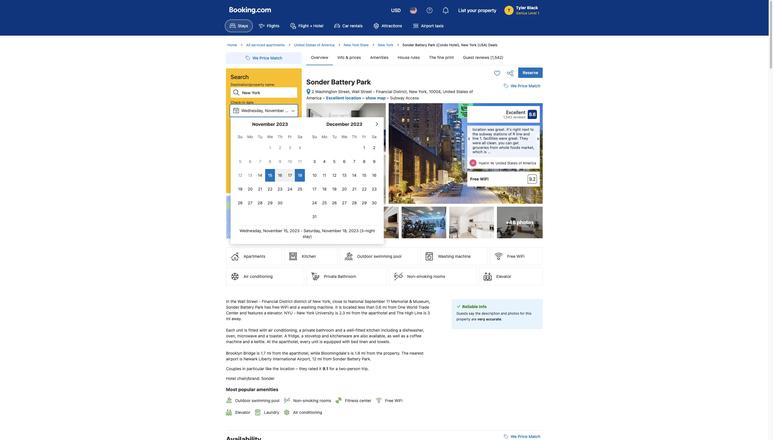 Task type: describe. For each thing, give the bounding box(es) containing it.
th for november
[[278, 135, 283, 139]]

saturday, inside wednesday, november 15, 2023 - saturday, november 18, 2023 (3-night stay)
[[304, 229, 321, 234]]

check-out date
[[231, 118, 256, 122]]

is right airport
[[240, 357, 243, 362]]

& inside search section
[[258, 157, 261, 161]]

0 horizontal spatial saturday,
[[241, 126, 259, 130]]

park for sonder battery park (condo hotel), new york (usa) deals
[[428, 43, 435, 47]]

battery up the "rules"
[[415, 43, 427, 47]]

t
[[508, 8, 511, 13]]

flight
[[299, 23, 309, 28]]

7 November 2023 checkbox
[[255, 156, 265, 168]]

11 for the 11 checkbox
[[298, 159, 302, 164]]

new up info & prices
[[344, 43, 351, 47]]

new york
[[378, 43, 393, 47]]

mi right 1.7
[[267, 351, 271, 356]]

10 for 10 november 2023 "checkbox"
[[288, 159, 292, 164]]

4 for 4 option
[[299, 145, 301, 150]]

the inside "guests say the description and photos for this property are"
[[475, 312, 481, 316]]

a down district
[[298, 305, 300, 310]]

while
[[311, 351, 320, 356]]

apartments button
[[226, 248, 282, 266]]

24 November 2023 checkbox
[[285, 183, 295, 196]]

check-in date
[[231, 101, 254, 105]]

car
[[342, 23, 349, 28]]

0 horizontal spatial 18,
[[280, 126, 286, 130]]

a left two-
[[336, 367, 338, 372]]

+48 photos
[[506, 220, 534, 226]]

1 November 2023 checkbox
[[265, 142, 275, 154]]

fr for december 2023
[[362, 135, 366, 139]]

2 vertical spatial free
[[385, 399, 393, 404]]

it
[[335, 305, 338, 310]]

1 vertical spatial smoking
[[303, 399, 319, 404]]

15, for wednesday, november 15, 2023
[[285, 108, 291, 113]]

serviced
[[251, 43, 265, 47]]

scored 9.2 element
[[528, 175, 537, 184]]

2 vertical spatial match
[[529, 435, 541, 440]]

Where are you going? field
[[240, 88, 297, 98]]

19 for 19 november 2023 option
[[238, 187, 242, 192]]

(usa)
[[478, 43, 487, 47]]

mi down center
[[226, 317, 231, 322]]

1 horizontal spatial air conditioning
[[293, 411, 322, 416]]

27 for 27 option
[[248, 201, 253, 206]]

2 vertical spatial states
[[507, 161, 518, 166]]

airport taxis
[[421, 23, 444, 28]]

9 for 9 december 2023 "option"
[[373, 159, 376, 164]]

th for december
[[352, 135, 357, 139]]

2 right 1 december 2023 option
[[373, 145, 376, 150]]

is right it
[[339, 305, 342, 310]]

1 fitted from the left
[[248, 328, 258, 333]]

0.6
[[376, 305, 382, 310]]

non- inside button
[[407, 275, 417, 279]]

sa for december 2023
[[372, 135, 377, 139]]

oven,
[[226, 334, 236, 339]]

apartments
[[244, 254, 265, 259]]

november for saturday, november 18, 2023
[[260, 126, 279, 130]]

the right in
[[231, 300, 237, 304]]

0 horizontal spatial rooms
[[320, 399, 331, 404]]

30 for 30 'option'
[[278, 201, 283, 206]]

16 cell
[[275, 168, 285, 182]]

0 horizontal spatial free wifi
[[385, 399, 403, 404]]

a up fridge,
[[299, 328, 301, 333]]

reliable info
[[462, 305, 487, 310]]

1 vertical spatial we price match
[[511, 84, 541, 88]]

private
[[324, 275, 337, 279]]

11 December 2023 checkbox
[[320, 169, 330, 182]]

28 November 2023 checkbox
[[255, 197, 265, 210]]

a
[[284, 334, 287, 339]]

street,
[[338, 89, 351, 94]]

0 horizontal spatial with
[[259, 328, 267, 333]]

1 horizontal spatial conditioning
[[299, 411, 322, 416]]

battery up street,
[[331, 78, 355, 86]]

grid for november
[[235, 131, 305, 210]]

0 horizontal spatial swimming
[[252, 399, 270, 404]]

smoking inside button
[[417, 275, 433, 279]]

1 inside tyler black genius level 1
[[538, 11, 539, 15]]

location inside location was great. it's right next to the subway stations of r line and line 1. facilities were great. they were all clean. you can get groceries from whole foods market, which is …
[[473, 127, 487, 132]]

and up kettle.
[[258, 334, 265, 339]]

sonder up center
[[226, 305, 239, 310]]

a down has
[[264, 311, 266, 316]]

facilities
[[484, 136, 498, 141]]

swimming inside button
[[374, 254, 392, 259]]

0 vertical spatial search
[[231, 74, 249, 80]]

memorial
[[391, 300, 408, 304]]

2 vertical spatial america
[[523, 161, 536, 166]]

sonder battery park (condo hotel), new york (usa) deals link
[[403, 43, 497, 47]]

states inside 2 washington street, wall street - financial district, new york, 10004, united states of america
[[456, 89, 468, 94]]

hotel inside "link"
[[314, 23, 323, 28]]

1 inside button
[[273, 145, 275, 150]]

10 for "10" checkbox
[[312, 173, 317, 178]]

entire
[[236, 157, 245, 161]]

date for check-out date
[[249, 118, 256, 122]]

and down bathroom in the left of the page
[[322, 334, 329, 339]]

5 for 5 checkbox at the top of the page
[[333, 159, 336, 164]]

list your property
[[458, 8, 497, 13]]

park for sonder battery park
[[357, 78, 371, 86]]

november for wednesday, november 15, 2023 - saturday, november 18, 2023 (3-night stay)
[[263, 229, 282, 234]]

it's
[[507, 127, 512, 132]]

sonder down like
[[261, 377, 275, 382]]

they
[[520, 136, 528, 141]]

2 horizontal spatial united
[[496, 161, 506, 166]]

away.
[[232, 317, 242, 322]]

mi down located
[[346, 311, 351, 316]]

1 · from the left
[[249, 145, 250, 150]]

wednesday, november 15, 2023
[[241, 108, 301, 113]]

2 vertical spatial the
[[402, 351, 409, 356]]

27 December 2023 checkbox
[[339, 197, 349, 210]]

previous image
[[466, 137, 470, 141]]

8 November 2023 checkbox
[[265, 156, 275, 168]]

1 vertical spatial non-smoking rooms
[[293, 399, 331, 404]]

0 vertical spatial photos
[[517, 220, 534, 226]]

which
[[473, 150, 483, 154]]

york inside in the wall street - financial district district of new york, close to national september 11 memorial & museum, sonder battery park has free wifi and a washing machine. it is located less than 0.6 mi from one world trade center and features a elevator. nyu - new york university is 2.3 mi from the aparthotel and the high line is 3 mi away. each unit is fitted with air conditioning, a private bathroom and a well-fitted kitchen including a dishwasher, oven, microwave and a toaster. a fridge, a stovetop and kitchenware are also available, as well as a coffee machine and a kettle. at the aparthotel, every unit is equipped with bed linen and towels. brooklyn bridge is 1.7 mi from the aparthotel, while bloomingdale's is 1.8 mi from the property. the nearest airport is newark liberty international airport, 12 mi from sonder battery park.
[[306, 311, 314, 316]]

0 vertical spatial unit
[[236, 328, 243, 333]]

york left (usa)
[[470, 43, 477, 47]]

1 horizontal spatial location
[[345, 96, 361, 100]]

trip.
[[362, 367, 369, 372]]

rules
[[411, 55, 420, 60]]

16 for 16 option on the left top
[[372, 173, 376, 178]]

was
[[488, 127, 494, 132]]

8 December 2023 checkbox
[[359, 156, 369, 168]]

next image
[[538, 137, 541, 141]]

bathroom
[[316, 328, 334, 333]]

of inside in the wall street - financial district district of new york, close to national september 11 memorial & museum, sonder battery park has free wifi and a washing machine. it is located less than 0.6 mi from one world trade center and features a elevator. nyu - new york university is 2.3 mi from the aparthotel and the high line is 3 mi away. each unit is fitted with air conditioning, a private bathroom and a well-fitted kitchen including a dishwasher, oven, microwave and a toaster. a fridge, a stovetop and kitchenware are also available, as well as a coffee machine and a kettle. at the aparthotel, every unit is equipped with bed linen and towels. brooklyn bridge is 1.7 mi from the aparthotel, while bloomingdale's is 1.8 mi from the property. the nearest airport is newark liberty international airport, 12 mi from sonder battery park.
[[308, 300, 312, 304]]

search inside button
[[257, 177, 271, 182]]

air conditioning inside air conditioning button
[[244, 275, 273, 279]]

4 December 2023 checkbox
[[320, 156, 330, 168]]

new york link
[[378, 43, 393, 48]]

sonder battery park
[[306, 78, 371, 86]]

2 vertical spatial we price match
[[511, 435, 541, 440]]

a up every
[[301, 334, 304, 339]]

right
[[513, 127, 521, 132]]

and down memorial
[[389, 311, 396, 316]]

16 December 2023 checkbox
[[369, 169, 379, 182]]

financial inside 2 washington street, wall street - financial district, new york, 10004, united states of america
[[376, 89, 392, 94]]

sonder up washington on the left of page
[[306, 78, 330, 86]]

from left one on the right of the page
[[388, 305, 397, 310]]

property inside list your property link
[[478, 8, 497, 13]]

the down towels.
[[377, 351, 383, 356]]

from up international
[[272, 351, 281, 356]]

29 for 29 december 2023 checkbox
[[362, 201, 367, 206]]

and down available,
[[369, 340, 376, 345]]

12 November 2023 checkbox
[[235, 169, 245, 182]]

foods
[[511, 145, 520, 150]]

clean.
[[487, 141, 497, 145]]

7 for 7 "option"
[[353, 159, 356, 164]]

1 vertical spatial aparthotel,
[[289, 351, 309, 356]]

0 vertical spatial america
[[321, 43, 335, 47]]

free wifi inside button
[[507, 254, 525, 259]]

and down the microwave
[[243, 340, 250, 345]]

of inside location was great. it's right next to the subway stations of r line and line 1. facilities were great. they were all clean. you can get groceries from whole foods market, which is …
[[508, 132, 512, 136]]

9 for 9 november 2023 option
[[279, 159, 281, 164]]

fitness center
[[345, 399, 371, 404]]

photos inside "guests say the description and photos for this property are"
[[508, 312, 519, 316]]

from inside location was great. it's right next to the subway stations of r line and line 1. facilities were great. they were all clean. you can get groceries from whole foods market, which is …
[[490, 145, 498, 150]]

9 December 2023 checkbox
[[369, 156, 379, 168]]

aparthotel
[[369, 311, 388, 316]]

– down washington on the left of page
[[323, 96, 325, 100]]

a down the microwave
[[251, 340, 253, 345]]

private
[[302, 328, 315, 333]]

new up washing in the left of the page
[[313, 300, 321, 304]]

- up features
[[259, 300, 261, 304]]

the inside location was great. it's right next to the subway stations of r line and line 1. facilities were great. they were all clean. you can get groceries from whole foods market, which is …
[[473, 132, 478, 136]]

trade
[[419, 305, 429, 310]]

1 vertical spatial we price match button
[[502, 81, 543, 91]]

0 horizontal spatial info
[[338, 55, 345, 60]]

are inside in the wall street - financial district district of new york, close to national september 11 memorial & museum, sonder battery park has free wifi and a washing machine. it is located less than 0.6 mi from one world trade center and features a elevator. nyu - new york university is 2.3 mi from the aparthotel and the high line is 3 mi away. each unit is fitted with air conditioning, a private bathroom and a well-fitted kitchen including a dishwasher, oven, microwave and a toaster. a fridge, a stovetop and kitchenware are also available, as well as a coffee machine and a kettle. at the aparthotel, every unit is equipped with bed linen and towels. brooklyn bridge is 1.7 mi from the aparthotel, while bloomingdale's is 1.8 mi from the property. the nearest airport is newark liberty international airport, 12 mi from sonder battery park.
[[353, 334, 359, 339]]

17 for 17 "checkbox"
[[313, 187, 317, 192]]

12 December 2023 checkbox
[[330, 169, 339, 182]]

is down stovetop
[[320, 340, 323, 345]]

24 for 24 option
[[312, 201, 317, 206]]

29 November 2023 checkbox
[[265, 197, 275, 210]]

from down the bloomingdale's
[[323, 357, 332, 362]]

very
[[478, 318, 485, 322]]

1 horizontal spatial line
[[516, 132, 522, 136]]

18, inside wednesday, november 15, 2023 - saturday, november 18, 2023 (3-night stay)
[[342, 229, 348, 234]]

battery up features
[[241, 305, 254, 310]]

rentals
[[350, 23, 363, 28]]

1 vertical spatial non-
[[293, 399, 303, 404]]

rated excellent element
[[470, 109, 526, 116]]

traveling
[[242, 164, 256, 169]]

couples
[[226, 367, 241, 372]]

pool inside button
[[393, 254, 402, 259]]

– left they
[[296, 367, 298, 372]]

1 vertical spatial outdoor
[[235, 399, 251, 404]]

2 right 1 november 2023 'checkbox'
[[279, 145, 281, 150]]

0 horizontal spatial line
[[473, 136, 479, 141]]

+
[[310, 23, 312, 28]]

stays
[[238, 23, 248, 28]]

taxis
[[435, 23, 444, 28]]

0 vertical spatial united
[[294, 43, 305, 47]]

amenities
[[257, 388, 278, 393]]

nyu
[[284, 311, 293, 316]]

are inside "guests say the description and photos for this property are"
[[472, 318, 477, 322]]

1 vertical spatial hotel
[[226, 377, 236, 382]]

free inside free wifi button
[[507, 254, 516, 259]]

3 for 3 option
[[289, 145, 291, 150]]

your account menu tyler black genius level 1 element
[[505, 3, 542, 16]]

york, inside in the wall street - financial district district of new york, close to national september 11 memorial & museum, sonder battery park has free wifi and a washing machine. it is located less than 0.6 mi from one world trade center and features a elevator. nyu - new york university is 2.3 mi from the aparthotel and the high line is 3 mi away. each unit is fitted with air conditioning, a private bathroom and a well-fitted kitchen including a dishwasher, oven, microwave and a toaster. a fridge, a stovetop and kitchenware are also available, as well as a coffee machine and a kettle. at the aparthotel, every unit is equipped with bed linen and towels. brooklyn bridge is 1.7 mi from the aparthotel, while bloomingdale's is 1.8 mi from the property. the nearest airport is newark liberty international airport, 12 mi from sonder battery park.
[[322, 300, 332, 304]]

apartments inside search section
[[262, 157, 280, 161]]

31 December 2023 checkbox
[[310, 211, 320, 223]]

park inside in the wall street - financial district district of new york, close to national september 11 memorial & museum, sonder battery park has free wifi and a washing machine. it is located less than 0.6 mi from one world trade center and features a elevator. nyu - new york university is 2.3 mi from the aparthotel and the high line is 3 mi away. each unit is fitted with air conditioning, a private bathroom and a well-fitted kitchen including a dishwasher, oven, microwave and a toaster. a fridge, a stovetop and kitchenware are also available, as well as a coffee machine and a kettle. at the aparthotel, every unit is equipped with bed linen and towels. brooklyn bridge is 1.7 mi from the aparthotel, while bloomingdale's is 1.8 mi from the property. the nearest airport is newark liberty international airport, 12 mi from sonder battery park.
[[255, 305, 263, 310]]

8 for 8 checkbox at the left top
[[269, 159, 271, 164]]

new right hotel),
[[461, 43, 469, 47]]

0 horizontal spatial elevator
[[235, 411, 250, 416]]

property.
[[384, 351, 400, 356]]

30 for 30 option on the top left of the page
[[372, 201, 377, 206]]

car rentals
[[342, 23, 363, 28]]

wifi inside button
[[517, 254, 525, 259]]

29 for 29 checkbox
[[268, 201, 273, 206]]

a up at
[[266, 334, 268, 339]]

available,
[[369, 334, 386, 339]]

1 vertical spatial the
[[397, 311, 404, 316]]

all
[[246, 43, 250, 47]]

1 vertical spatial air
[[293, 411, 298, 416]]

25 December 2023 checkbox
[[320, 197, 330, 210]]

1 vertical spatial great.
[[508, 136, 519, 141]]

0 vertical spatial excellent
[[326, 96, 344, 100]]

wifi inside in the wall street - financial district district of new york, close to national september 11 memorial & museum, sonder battery park has free wifi and a washing machine. it is located less than 0.6 mi from one world trade center and features a elevator. nyu - new york university is 2.3 mi from the aparthotel and the high line is 3 mi away. each unit is fitted with air conditioning, a private bathroom and a well-fitted kitchen including a dishwasher, oven, microwave and a toaster. a fridge, a stovetop and kitchenware are also available, as well as a coffee machine and a kettle. at the aparthotel, every unit is equipped with bed linen and towels. brooklyn bridge is 1.7 mi from the aparthotel, while bloomingdale's is 1.8 mi from the property. the nearest airport is newark liberty international airport, 12 mi from sonder battery park.
[[281, 305, 289, 310]]

mi right 0.6
[[383, 305, 387, 310]]

is up the microwave
[[244, 328, 247, 333]]

1 vertical spatial outdoor swimming pool
[[235, 399, 280, 404]]

international
[[273, 357, 296, 362]]

the up international
[[282, 351, 288, 356]]

1.8
[[355, 351, 360, 356]]

a up kitchenware
[[343, 328, 346, 333]]

new down washing in the left of the page
[[297, 311, 305, 316]]

2 vertical spatial location
[[280, 367, 295, 372]]

(3-
[[360, 229, 366, 234]]

level
[[528, 11, 537, 15]]

– left show
[[362, 96, 365, 100]]

new york state
[[344, 43, 369, 47]]

the right like
[[273, 367, 279, 372]]

located
[[343, 305, 357, 310]]

price for the bottommost the we price match dropdown button
[[518, 435, 528, 440]]

flights link
[[254, 20, 284, 32]]

destination/property name:
[[231, 83, 275, 87]]

a left coffee
[[406, 334, 409, 339]]

united inside 2 washington street, wall street - financial district, new york, 10004, united states of america
[[443, 89, 455, 94]]

1 horizontal spatial free
[[470, 177, 479, 182]]

washing machine button
[[421, 248, 488, 266]]

center
[[360, 399, 371, 404]]

15 December 2023 checkbox
[[359, 169, 369, 182]]

flight + hotel link
[[286, 20, 328, 32]]

rooms inside button
[[434, 275, 445, 279]]

is down trade at the bottom of page
[[423, 311, 427, 316]]

line
[[415, 311, 422, 316]]

mi down while
[[318, 357, 322, 362]]

0 vertical spatial night
[[234, 135, 243, 139]]

and inside "guests say the description and photos for this property are"
[[501, 312, 507, 316]]

1 vertical spatial unit
[[312, 340, 319, 345]]

21 November 2023 checkbox
[[255, 183, 265, 196]]

20 for 20 december 2023 checkbox
[[342, 187, 347, 192]]

well-
[[347, 328, 356, 333]]

couples in particular like the location – they rated it 9.1 for a two-person trip.
[[226, 367, 369, 372]]

17 cell
[[285, 168, 295, 182]]

get
[[513, 141, 519, 145]]

1 as from the left
[[387, 334, 392, 339]]

- inside 2 washington street, wall street - financial district, new york, 10004, united states of america
[[373, 89, 375, 94]]

wall inside in the wall street - financial district district of new york, close to national september 11 memorial & museum, sonder battery park has free wifi and a washing machine. it is located less than 0.6 mi from one world trade center and features a elevator. nyu - new york university is 2.3 mi from the aparthotel and the high line is 3 mi away. each unit is fitted with air conditioning, a private bathroom and a well-fitted kitchen including a dishwasher, oven, microwave and a toaster. a fridge, a stovetop and kitchenware are also available, as well as a coffee machine and a kettle. at the aparthotel, every unit is equipped with bed linen and towels. brooklyn bridge is 1.7 mi from the aparthotel, while bloomingdale's is 1.8 mi from the property. the nearest airport is newark liberty international airport, 12 mi from sonder battery park.
[[238, 300, 245, 304]]

10 November 2023 checkbox
[[285, 156, 295, 168]]

elevator.
[[267, 311, 283, 316]]

5 for '5' option
[[239, 159, 242, 164]]

2 vertical spatial for
[[329, 367, 335, 372]]

1.7
[[261, 351, 266, 356]]

of inside 2 washington street, wall street - financial district, new york, 10004, united states of america
[[469, 89, 473, 94]]

& inside in the wall street - financial district district of new york, close to national september 11 memorial & museum, sonder battery park has free wifi and a washing machine. it is located less than 0.6 mi from one world trade center and features a elevator. nyu - new york university is 2.3 mi from the aparthotel and the high line is 3 mi away. each unit is fitted with air conditioning, a private bathroom and a well-fitted kitchen including a dishwasher, oven, microwave and a toaster. a fridge, a stovetop and kitchenware are also available, as well as a coffee machine and a kettle. at the aparthotel, every unit is equipped with bed linen and towels. brooklyn bridge is 1.7 mi from the aparthotel, while bloomingdale's is 1.8 mi from the property. the nearest airport is newark liberty international airport, 12 mi from sonder battery park.
[[409, 300, 412, 304]]

overview
[[311, 55, 328, 60]]

+48 photos link
[[497, 207, 543, 239]]

14 for 14 december 2023 option
[[352, 173, 357, 178]]

bed
[[351, 340, 358, 345]]

5 December 2023 checkbox
[[330, 156, 339, 168]]

1 vertical spatial with
[[342, 340, 350, 345]]

high
[[405, 311, 414, 316]]

district
[[294, 300, 307, 304]]

18 December 2023 checkbox
[[320, 183, 330, 196]]

less
[[358, 305, 365, 310]]

0 horizontal spatial pool
[[272, 399, 280, 404]]

30 December 2023 checkbox
[[369, 197, 379, 210]]

3 December 2023 checkbox
[[310, 156, 320, 168]]

next
[[522, 127, 530, 132]]

28 for the 28 november 2023 checkbox
[[258, 201, 263, 206]]

your
[[467, 8, 477, 13]]

usd button
[[388, 3, 404, 17]]

0 vertical spatial united states of america
[[294, 43, 335, 47]]

conditioning inside button
[[250, 275, 273, 279]]

2 · from the left
[[271, 145, 272, 150]]

mi right 1.8
[[361, 351, 366, 356]]

15 for 15 december 2023 option
[[362, 173, 366, 178]]

2 adults · 0 children · 1 room button
[[231, 142, 297, 153]]

25 November 2023 checkbox
[[295, 183, 305, 196]]

is left 1.7
[[257, 351, 260, 356]]

0 horizontal spatial 18
[[235, 127, 238, 130]]

18 cell
[[295, 168, 305, 182]]

december
[[326, 122, 350, 127]]

12 inside in the wall street - financial district district of new york, close to national september 11 memorial & museum, sonder battery park has free wifi and a washing machine. it is located less than 0.6 mi from one world trade center and features a elevator. nyu - new york university is 2.3 mi from the aparthotel and the high line is 3 mi away. each unit is fitted with air conditioning, a private bathroom and a well-fitted kitchen including a dishwasher, oven, microwave and a toaster. a fridge, a stovetop and kitchenware are also available, as well as a coffee machine and a kettle. at the aparthotel, every unit is equipped with bed linen and towels. brooklyn bridge is 1.7 mi from the aparthotel, while bloomingdale's is 1.8 mi from the property. the nearest airport is newark liberty international airport, 12 mi from sonder battery park.
[[312, 357, 317, 362]]

6 for 6 checkbox
[[249, 159, 251, 164]]

6 November 2023 checkbox
[[245, 156, 255, 168]]

0 horizontal spatial were
[[473, 141, 481, 145]]

york inside "link"
[[386, 43, 393, 47]]

wednesday, for wednesday, november 15, 2023 - saturday, november 18, 2023 (3-night stay)
[[240, 229, 262, 234]]

excellent location – show map button
[[326, 96, 387, 100]]

hotel chain/brand: sonder
[[226, 377, 275, 382]]

and up nyu
[[290, 305, 297, 310]]

18 November 2023 checkbox
[[295, 169, 305, 182]]

28 for 28 december 2023 checkbox at the top
[[352, 201, 357, 206]]

2 vertical spatial we price match button
[[502, 432, 543, 441]]

27 for "27" checkbox
[[342, 201, 347, 206]]

at
[[267, 340, 271, 345]]

2.3
[[339, 311, 345, 316]]

2 adults · 0 children · 1 room
[[233, 145, 286, 150]]

machine inside in the wall street - financial district district of new york, close to national september 11 memorial & museum, sonder battery park has free wifi and a washing machine. it is located less than 0.6 mi from one world trade center and features a elevator. nyu - new york university is 2.3 mi from the aparthotel and the high line is 3 mi away. each unit is fitted with air conditioning, a private bathroom and a well-fitted kitchen including a dishwasher, oven, microwave and a toaster. a fridge, a stovetop and kitchenware are also available, as well as a coffee machine and a kettle. at the aparthotel, every unit is equipped with bed linen and towels. brooklyn bridge is 1.7 mi from the aparthotel, while bloomingdale's is 1.8 mi from the property. the nearest airport is newark liberty international airport, 12 mi from sonder battery park.
[[226, 340, 242, 345]]

1 vertical spatial united states of america
[[496, 161, 536, 166]]

20 November 2023 checkbox
[[245, 183, 255, 196]]

21 December 2023 checkbox
[[349, 183, 359, 196]]

battery down 1.8
[[347, 357, 361, 362]]

1 vertical spatial info
[[479, 305, 487, 310]]

match inside search section
[[270, 56, 282, 60]]

search section
[[224, 48, 384, 245]]

0 vertical spatial aparthotel,
[[279, 340, 299, 345]]

15, for wednesday, november 15, 2023 - saturday, november 18, 2023 (3-night stay)
[[283, 229, 289, 234]]

financial inside in the wall street - financial district district of new york, close to national september 11 memorial & museum, sonder battery park has free wifi and a washing machine. it is located less than 0.6 mi from one world trade center and features a elevator. nyu - new york university is 2.3 mi from the aparthotel and the high line is 3 mi away. each unit is fitted with air conditioning, a private bathroom and a well-fitted kitchen including a dishwasher, oven, microwave and a toaster. a fridge, a stovetop and kitchenware are also available, as well as a coffee machine and a kettle. at the aparthotel, every unit is equipped with bed linen and towels. brooklyn bridge is 1.7 mi from the aparthotel, while bloomingdale's is 1.8 mi from the property. the nearest airport is newark liberty international airport, 12 mi from sonder battery park.
[[262, 300, 278, 304]]



Task type: vqa. For each thing, say whether or not it's contained in the screenshot.
the 8 inside 8 'checkbox'
yes



Task type: locate. For each thing, give the bounding box(es) containing it.
- inside wednesday, november 15, 2023 - saturday, november 18, 2023 (3-night stay)
[[301, 229, 303, 234]]

map
[[377, 96, 386, 100]]

26
[[238, 201, 243, 206], [332, 201, 337, 206]]

- up show
[[373, 89, 375, 94]]

1 27 from the left
[[248, 201, 253, 206]]

are
[[472, 318, 477, 322], [353, 334, 359, 339]]

to inside location was great. it's right next to the subway stations of r line and line 1. facilities were great. they were all clean. you can get groceries from whole foods market, which is …
[[531, 127, 534, 132]]

coffee
[[410, 334, 422, 339]]

1 21 from the left
[[258, 187, 262, 192]]

1 horizontal spatial 18
[[298, 173, 302, 178]]

united states of america
[[294, 43, 335, 47], [496, 161, 536, 166]]

22 for 22 december 2023 checkbox
[[362, 187, 367, 192]]

3 for 3 option
[[313, 159, 316, 164]]

0 horizontal spatial su
[[238, 135, 243, 139]]

9 November 2023 checkbox
[[275, 156, 285, 168]]

2 November 2023 checkbox
[[275, 142, 285, 154]]

equipped
[[324, 340, 341, 345]]

in for couples
[[242, 367, 246, 372]]

the left nearest
[[402, 351, 409, 356]]

0 horizontal spatial 15
[[235, 110, 238, 113]]

york left "state"
[[352, 43, 359, 47]]

2 th from the left
[[352, 135, 357, 139]]

car rentals link
[[330, 20, 368, 32]]

0 horizontal spatial fitted
[[248, 328, 258, 333]]

mi
[[383, 305, 387, 310], [346, 311, 351, 316], [226, 317, 231, 322], [267, 351, 271, 356], [361, 351, 366, 356], [318, 357, 322, 362]]

27 right 26 december 2023 option
[[342, 201, 347, 206]]

th down december 2023
[[352, 135, 357, 139]]

2 as from the left
[[401, 334, 405, 339]]

2 6 from the left
[[343, 159, 346, 164]]

19 for "19" option on the top
[[332, 187, 337, 192]]

new inside 2 washington street, wall street - financial district, new york, 10004, united states of america
[[409, 89, 418, 94]]

1 horizontal spatial 8
[[363, 159, 366, 164]]

1 vertical spatial united
[[443, 89, 455, 94]]

0 vertical spatial great.
[[495, 127, 506, 132]]

& left prices in the left top of the page
[[346, 55, 349, 60]]

2 27 from the left
[[342, 201, 347, 206]]

street up – excellent location – show map – subway access
[[361, 89, 372, 94]]

su for december
[[312, 135, 317, 139]]

11 November 2023 checkbox
[[295, 156, 305, 168]]

state
[[360, 43, 369, 47]]

non-smoking rooms inside button
[[407, 275, 445, 279]]

3 inside option
[[313, 159, 316, 164]]

10 inside checkbox
[[312, 173, 317, 178]]

1 check- from the top
[[231, 101, 242, 105]]

date up 'out'
[[246, 101, 254, 105]]

12 inside checkbox
[[238, 173, 242, 178]]

0 horizontal spatial 12
[[238, 173, 242, 178]]

washing
[[301, 305, 316, 310]]

0 horizontal spatial unit
[[236, 328, 243, 333]]

america inside 2 washington street, wall street - financial district, new york, 10004, united states of america
[[306, 96, 322, 100]]

the left 1.
[[473, 132, 478, 136]]

4 inside option
[[323, 159, 326, 164]]

1 horizontal spatial th
[[352, 135, 357, 139]]

1 horizontal spatial 17
[[313, 187, 317, 192]]

united right 10004,
[[443, 89, 455, 94]]

are up bed
[[353, 334, 359, 339]]

tyler
[[516, 5, 526, 10]]

grid
[[235, 131, 305, 210], [310, 131, 379, 223]]

25 right 24 november 2023 option
[[298, 187, 302, 192]]

8 for 8 december 2023 option
[[363, 159, 366, 164]]

17 inside "checkbox"
[[313, 187, 317, 192]]

price for middle the we price match dropdown button
[[518, 84, 528, 88]]

street inside 2 washington street, wall street - financial district, new york, 10004, united states of america
[[361, 89, 372, 94]]

2 29 from the left
[[362, 201, 367, 206]]

air inside button
[[244, 275, 249, 279]]

washing
[[438, 254, 454, 259]]

1 inside 'checkbox'
[[269, 145, 271, 150]]

21 for 21 'option'
[[352, 187, 357, 192]]

washington
[[315, 89, 337, 94]]

nearest
[[410, 351, 424, 356]]

24 for 24 november 2023 option
[[288, 187, 292, 192]]

1 horizontal spatial 14
[[352, 173, 357, 178]]

3 left 4 option
[[313, 159, 316, 164]]

22 December 2023 checkbox
[[359, 183, 369, 196]]

as
[[387, 334, 392, 339], [401, 334, 405, 339]]

1 December 2023 checkbox
[[359, 142, 369, 154]]

2 horizontal spatial 12
[[332, 173, 337, 178]]

excellent down washington on the left of page
[[326, 96, 344, 100]]

1 horizontal spatial tu
[[332, 135, 337, 139]]

1 26 from the left
[[238, 201, 243, 206]]

1 30 from the left
[[278, 201, 283, 206]]

you
[[498, 141, 505, 145]]

new
[[344, 43, 351, 47], [378, 43, 385, 47], [461, 43, 469, 47], [409, 89, 418, 94], [313, 300, 321, 304], [297, 311, 305, 316]]

and inside location was great. it's right next to the subway stations of r line and line 1. facilities were great. they were all clean. you can get groceries from whole foods market, which is …
[[524, 132, 530, 136]]

machine down oven,
[[226, 340, 242, 345]]

wall up excellent location – show map 'button'
[[352, 89, 360, 94]]

24 right "23" checkbox
[[288, 187, 292, 192]]

york down washing in the left of the page
[[306, 311, 314, 316]]

free wifi up elevator button
[[507, 254, 525, 259]]

12 for 12 november 2023 checkbox at the left
[[238, 173, 242, 178]]

0 vertical spatial street
[[361, 89, 372, 94]]

also
[[360, 334, 368, 339]]

private bathroom button
[[306, 268, 387, 286]]

2 horizontal spatial free
[[507, 254, 516, 259]]

3
[[289, 145, 291, 150], [313, 159, 316, 164], [428, 311, 430, 316]]

2 19 from the left
[[332, 187, 337, 192]]

2 20 from the left
[[342, 187, 347, 192]]

22 November 2023 checkbox
[[265, 183, 275, 196]]

museum,
[[413, 300, 430, 304]]

york, left 10004,
[[419, 89, 428, 94]]

0 horizontal spatial 28
[[258, 201, 263, 206]]

outdoor
[[357, 254, 373, 259], [235, 399, 251, 404]]

0 vertical spatial saturday,
[[241, 126, 259, 130]]

18 right 17 november 2023 checkbox
[[298, 173, 302, 178]]

street inside in the wall street - financial district district of new york, close to national september 11 memorial & museum, sonder battery park has free wifi and a washing machine. it is located less than 0.6 mi from one world trade center and features a elevator. nyu - new york university is 2.3 mi from the aparthotel and the high line is 3 mi away. each unit is fitted with air conditioning, a private bathroom and a well-fitted kitchen including a dishwasher, oven, microwave and a toaster. a fridge, a stovetop and kitchenware are also available, as well as a coffee machine and a kettle. at the aparthotel, every unit is equipped with bed linen and towels. brooklyn bridge is 1.7 mi from the aparthotel, while bloomingdale's is 1.8 mi from the property. the nearest airport is newark liberty international airport, 12 mi from sonder battery park.
[[247, 300, 258, 304]]

saturday, down 'out'
[[241, 126, 259, 130]]

destination/property
[[231, 83, 264, 87]]

to inside in the wall street - financial district district of new york, close to national september 11 memorial & museum, sonder battery park has free wifi and a washing machine. it is located less than 0.6 mi from one world trade center and features a elevator. nyu - new york university is 2.3 mi from the aparthotel and the high line is 3 mi away. each unit is fitted with air conditioning, a private bathroom and a well-fitted kitchen including a dishwasher, oven, microwave and a toaster. a fridge, a stovetop and kitchenware are also available, as well as a coffee machine and a kettle. at the aparthotel, every unit is equipped with bed linen and towels. brooklyn bridge is 1.7 mi from the aparthotel, while bloomingdale's is 1.8 mi from the property. the nearest airport is newark liberty international airport, 12 mi from sonder battery park.
[[344, 300, 347, 304]]

non-smoking rooms button
[[390, 268, 477, 286]]

from
[[490, 145, 498, 150], [388, 305, 397, 310], [352, 311, 360, 316], [272, 351, 281, 356], [367, 351, 375, 356], [323, 357, 332, 362]]

23 November 2023 checkbox
[[275, 183, 285, 196]]

great. left it's on the top right of the page
[[495, 127, 506, 132]]

19 left 20 checkbox
[[238, 187, 242, 192]]

0 vertical spatial 18,
[[280, 126, 286, 130]]

fitted up also on the left bottom of page
[[356, 328, 366, 333]]

18 for 18 checkbox
[[322, 187, 327, 192]]

24 December 2023 checkbox
[[310, 197, 320, 210]]

new york state link
[[344, 43, 369, 48]]

0 vertical spatial &
[[346, 55, 349, 60]]

1 horizontal spatial pool
[[393, 254, 402, 259]]

24 left 25 december 2023 checkbox
[[312, 201, 317, 206]]

apartments inside 'link'
[[266, 43, 285, 47]]

2 21 from the left
[[352, 187, 357, 192]]

0 vertical spatial free
[[470, 177, 479, 182]]

fr for november 2023
[[288, 135, 292, 139]]

10 left 11 option on the left of page
[[312, 173, 317, 178]]

1 horizontal spatial as
[[401, 334, 405, 339]]

1 vertical spatial financial
[[262, 300, 278, 304]]

0 horizontal spatial great.
[[495, 127, 506, 132]]

2 inside button
[[233, 145, 236, 150]]

booking.com image
[[230, 7, 271, 14]]

1 horizontal spatial 25
[[322, 201, 327, 206]]

26 left "27" checkbox
[[332, 201, 337, 206]]

1 horizontal spatial 24
[[312, 201, 317, 206]]

2 9 from the left
[[373, 159, 376, 164]]

2 8 from the left
[[363, 159, 366, 164]]

1 6 from the left
[[249, 159, 251, 164]]

in
[[242, 101, 245, 105], [242, 367, 246, 372]]

than
[[366, 305, 375, 310]]

2 13 from the left
[[342, 173, 347, 178]]

23 for "23" checkbox
[[278, 187, 283, 192]]

machine.
[[317, 305, 334, 310]]

26 for 26 checkbox
[[238, 201, 243, 206]]

price for the we price match dropdown button inside search section
[[260, 56, 269, 60]]

1 vertical spatial photos
[[508, 312, 519, 316]]

22 inside option
[[268, 187, 273, 192]]

1 horizontal spatial park
[[357, 78, 371, 86]]

15
[[235, 110, 238, 113], [268, 173, 272, 178], [362, 173, 366, 178]]

scored 8.6 element
[[528, 110, 537, 119]]

0 vertical spatial for
[[257, 164, 261, 169]]

6 right 5 checkbox at the top of the page
[[343, 159, 346, 164]]

2
[[312, 89, 314, 94], [233, 145, 236, 150], [279, 145, 281, 150], [373, 145, 376, 150]]

0 horizontal spatial reviews
[[475, 55, 489, 60]]

14 December 2023 checkbox
[[349, 169, 359, 182]]

1 mo from the left
[[247, 135, 253, 139]]

1 vertical spatial 3
[[313, 159, 316, 164]]

15 inside 15 december 2023 option
[[362, 173, 366, 178]]

1 in from the top
[[242, 101, 245, 105]]

15 November 2023 checkbox
[[265, 169, 275, 182]]

sonder
[[403, 43, 414, 47], [306, 78, 330, 86], [226, 305, 239, 310], [333, 357, 346, 362], [261, 377, 275, 382]]

30 November 2023 checkbox
[[275, 197, 285, 210]]

3 November 2023 checkbox
[[285, 142, 295, 154]]

1 9 from the left
[[279, 159, 281, 164]]

0 horizontal spatial night
[[234, 135, 243, 139]]

room
[[276, 145, 286, 150]]

1 vertical spatial elevator
[[235, 411, 250, 416]]

wall right in
[[238, 300, 245, 304]]

is left 2.3
[[335, 311, 338, 316]]

1 horizontal spatial were
[[499, 136, 507, 141]]

september
[[365, 300, 385, 304]]

free right center
[[385, 399, 393, 404]]

28 inside the 28 november 2023 checkbox
[[258, 201, 263, 206]]

park.
[[362, 357, 371, 362]]

1 horizontal spatial 30
[[372, 201, 377, 206]]

1 16 from the left
[[278, 173, 282, 178]]

house rules link
[[393, 50, 425, 65]]

0 horizontal spatial conditioning
[[250, 275, 273, 279]]

1 horizontal spatial saturday,
[[304, 229, 321, 234]]

13 inside option
[[248, 173, 252, 178]]

13 inside checkbox
[[342, 173, 347, 178]]

19 December 2023 checkbox
[[330, 183, 339, 196]]

we price match inside search section
[[253, 56, 282, 60]]

of
[[317, 43, 320, 47], [469, 89, 473, 94], [508, 132, 512, 136], [519, 161, 522, 166], [308, 300, 312, 304]]

18 inside checkbox
[[298, 173, 302, 178]]

wall inside 2 washington street, wall street - financial district, new york, 10004, united states of america
[[352, 89, 360, 94]]

su for november
[[238, 135, 243, 139]]

1 horizontal spatial free wifi
[[470, 177, 489, 182]]

2 5 from the left
[[333, 159, 336, 164]]

16 right 15 november 2023 checkbox
[[278, 173, 282, 178]]

machine
[[455, 254, 471, 259], [226, 340, 242, 345]]

22 inside checkbox
[[362, 187, 367, 192]]

27
[[248, 201, 253, 206], [342, 201, 347, 206]]

united states of america down foods
[[496, 161, 536, 166]]

machine right washing
[[455, 254, 471, 259]]

0 horizontal spatial to
[[344, 300, 347, 304]]

17 left 18 checkbox
[[313, 187, 317, 192]]

1 vertical spatial york,
[[322, 300, 332, 304]]

most popular amenities
[[226, 388, 278, 393]]

12 for 12 option
[[332, 173, 337, 178]]

guests
[[457, 312, 468, 316]]

1 vertical spatial in
[[242, 367, 246, 372]]

free wifi down hyerin
[[470, 177, 489, 182]]

property inside "guests say the description and photos for this property are"
[[457, 318, 471, 322]]

1 vertical spatial conditioning
[[299, 411, 322, 416]]

1 14 from the left
[[258, 173, 262, 178]]

mo for november
[[247, 135, 253, 139]]

united down whole
[[496, 161, 506, 166]]

united down flight
[[294, 43, 305, 47]]

– right "map"
[[387, 96, 389, 100]]

27 November 2023 checkbox
[[245, 197, 255, 210]]

1 vertical spatial states
[[456, 89, 468, 94]]

house rules
[[398, 55, 420, 60]]

su up 3 option
[[312, 135, 317, 139]]

1 horizontal spatial su
[[312, 135, 317, 139]]

0 vertical spatial price
[[260, 56, 269, 60]]

22 for 22 option
[[268, 187, 273, 192]]

12 down i'm
[[238, 173, 242, 178]]

2 26 from the left
[[332, 201, 337, 206]]

1 horizontal spatial smoking
[[417, 275, 433, 279]]

17 December 2023 checkbox
[[310, 183, 320, 196]]

wednesday, up 'out'
[[241, 108, 264, 113]]

1 horizontal spatial air
[[293, 411, 298, 416]]

from up park.
[[367, 351, 375, 356]]

13 for 13 checkbox
[[342, 173, 347, 178]]

23 for 23 checkbox
[[372, 187, 377, 192]]

2 14 from the left
[[352, 173, 357, 178]]

26 inside checkbox
[[238, 201, 243, 206]]

check- for out
[[231, 118, 242, 122]]

2 December 2023 checkbox
[[369, 142, 379, 154]]

kitchen button
[[284, 248, 337, 266]]

and up away.
[[240, 311, 247, 316]]

as down including
[[387, 334, 392, 339]]

8 inside option
[[363, 159, 366, 164]]

0 vertical spatial non-smoking rooms
[[407, 275, 445, 279]]

for inside search section
[[257, 164, 261, 169]]

1 horizontal spatial states
[[456, 89, 468, 94]]

click to open map view image
[[306, 89, 311, 95]]

1 7 from the left
[[259, 159, 261, 164]]

for
[[257, 164, 261, 169], [520, 312, 525, 316], [329, 367, 335, 372]]

0 vertical spatial free wifi
[[470, 177, 489, 182]]

1 vertical spatial location
[[473, 127, 487, 132]]

1 horizontal spatial 11
[[323, 173, 326, 178]]

10 December 2023 checkbox
[[310, 169, 320, 182]]

& up world
[[409, 300, 412, 304]]

17 for 17 november 2023 checkbox
[[288, 173, 292, 178]]

25 for "25 november 2023" "option"
[[298, 187, 302, 192]]

1 vertical spatial 15,
[[283, 229, 289, 234]]

is inside location was great. it's right next to the subway stations of r line and line 1. facilities were great. they were all clean. you can get groceries from whole foods market, which is …
[[484, 150, 487, 154]]

1 horizontal spatial &
[[346, 55, 349, 60]]

wall
[[352, 89, 360, 94], [238, 300, 245, 304]]

1 28 from the left
[[258, 201, 263, 206]]

states inside united states of america link
[[306, 43, 316, 47]]

as right well
[[401, 334, 405, 339]]

2 fitted from the left
[[356, 328, 366, 333]]

the inside "link"
[[429, 55, 436, 60]]

outdoor down popular
[[235, 399, 251, 404]]

5 November 2023 checkbox
[[235, 156, 245, 168]]

check- up check-out date
[[231, 101, 242, 105]]

19 November 2023 checkbox
[[235, 183, 245, 196]]

in for check-
[[242, 101, 245, 105]]

23 inside "23" checkbox
[[278, 187, 283, 192]]

hotel
[[314, 23, 323, 28], [226, 377, 236, 382]]

swimming
[[374, 254, 392, 259], [252, 399, 270, 404]]

genius
[[516, 11, 527, 15]]

14 inside option
[[352, 173, 357, 178]]

1 vertical spatial match
[[529, 84, 541, 88]]

27 inside "27" checkbox
[[342, 201, 347, 206]]

27 inside 27 option
[[248, 201, 253, 206]]

3-night stay
[[231, 135, 250, 139]]

15 inside 15 november 2023 checkbox
[[268, 173, 272, 178]]

location down international
[[280, 367, 295, 372]]

2 grid from the left
[[310, 131, 379, 223]]

america down market,
[[523, 161, 536, 166]]

2 su from the left
[[312, 135, 317, 139]]

grid for december
[[310, 131, 379, 223]]

26 for 26 december 2023 option
[[332, 201, 337, 206]]

0 horizontal spatial excellent
[[326, 96, 344, 100]]

machine inside button
[[455, 254, 471, 259]]

1 23 from the left
[[278, 187, 283, 192]]

0 horizontal spatial property
[[457, 318, 471, 322]]

12 right 11 option on the left of page
[[332, 173, 337, 178]]

reviews
[[475, 55, 489, 60], [513, 115, 526, 120]]

2 7 from the left
[[353, 159, 356, 164]]

property right your
[[478, 8, 497, 13]]

22 right 21 'option'
[[362, 187, 367, 192]]

25 inside 25 december 2023 checkbox
[[322, 201, 327, 206]]

1 horizontal spatial sa
[[372, 135, 377, 139]]

1 horizontal spatial reviews
[[513, 115, 526, 120]]

wednesday, for wednesday, november 15, 2023
[[241, 108, 264, 113]]

2 tu from the left
[[332, 135, 337, 139]]

15 down check-in date
[[235, 110, 238, 113]]

united states of america up overview
[[294, 43, 335, 47]]

1 su from the left
[[238, 135, 243, 139]]

2 check- from the top
[[231, 118, 242, 122]]

9 inside 9 december 2023 "option"
[[373, 159, 376, 164]]

unit
[[236, 328, 243, 333], [312, 340, 319, 345]]

a up well
[[399, 328, 401, 333]]

1 horizontal spatial fr
[[362, 135, 366, 139]]

1 8 from the left
[[269, 159, 271, 164]]

15 down work
[[268, 173, 272, 178]]

21 for 21 checkbox on the left top of the page
[[258, 187, 262, 192]]

sa for november 2023
[[298, 135, 302, 139]]

photos left the this
[[508, 312, 519, 316]]

15 cell
[[265, 168, 275, 182]]

toaster.
[[269, 334, 283, 339]]

2 horizontal spatial park
[[428, 43, 435, 47]]

sonder down the bloomingdale's
[[333, 357, 346, 362]]

20 right "19" option on the top
[[342, 187, 347, 192]]

11 for 11 option on the left of page
[[323, 173, 326, 178]]

18 inside checkbox
[[322, 187, 327, 192]]

18, left "(3-"
[[342, 229, 348, 234]]

new inside "link"
[[378, 43, 385, 47]]

26 inside option
[[332, 201, 337, 206]]

0 horizontal spatial tu
[[258, 135, 262, 139]]

york
[[352, 43, 359, 47], [386, 43, 393, 47], [470, 43, 477, 47], [306, 311, 314, 316]]

1 horizontal spatial 10
[[312, 173, 317, 178]]

23 December 2023 checkbox
[[369, 183, 379, 196]]

for inside "guests say the description and photos for this property are"
[[520, 312, 525, 316]]

1 grid from the left
[[235, 131, 305, 210]]

0 vertical spatial to
[[531, 127, 534, 132]]

check- for in
[[231, 101, 242, 105]]

7 up i'm traveling for work
[[259, 159, 261, 164]]

26 November 2023 checkbox
[[235, 197, 245, 210]]

mo for december
[[322, 135, 327, 139]]

1 vertical spatial wednesday,
[[240, 229, 262, 234]]

4 for 4 option
[[323, 159, 326, 164]]

1 vertical spatial &
[[258, 157, 261, 161]]

1 fr from the left
[[288, 135, 292, 139]]

29 December 2023 checkbox
[[359, 197, 369, 210]]

hotel down couples
[[226, 377, 236, 382]]

2 mo from the left
[[322, 135, 327, 139]]

17 inside checkbox
[[288, 173, 292, 178]]

free up elevator button
[[507, 254, 516, 259]]

21
[[258, 187, 262, 192], [352, 187, 357, 192]]

18 for 18 checkbox
[[298, 173, 302, 178]]

date for check-in date
[[246, 101, 254, 105]]

date
[[246, 101, 254, 105], [249, 118, 256, 122]]

2 sa from the left
[[372, 135, 377, 139]]

microwave
[[237, 334, 257, 339]]

9 inside 9 november 2023 option
[[279, 159, 281, 164]]

11 inside checkbox
[[298, 159, 302, 164]]

25 for 25 december 2023 checkbox
[[322, 201, 327, 206]]

we price match button inside search section
[[243, 53, 285, 63]]

17 November 2023 checkbox
[[285, 169, 295, 182]]

1 22 from the left
[[268, 187, 273, 192]]

from down less
[[352, 311, 360, 316]]

1 sa from the left
[[298, 135, 302, 139]]

close
[[333, 300, 342, 304]]

0 vertical spatial reviews
[[475, 55, 489, 60]]

show
[[366, 96, 376, 100]]

airport taxis link
[[408, 20, 449, 32]]

1 horizontal spatial rooms
[[434, 275, 445, 279]]

1 5 from the left
[[239, 159, 242, 164]]

bathroom
[[338, 275, 356, 279]]

reserve button
[[518, 68, 543, 78]]

7 inside "option"
[[353, 159, 356, 164]]

wednesday, inside wednesday, november 15, 2023 - saturday, november 18, 2023 (3-night stay)
[[240, 229, 262, 234]]

info
[[338, 55, 345, 60], [479, 305, 487, 310]]

2 23 from the left
[[372, 187, 377, 192]]

1 inside option
[[363, 145, 365, 150]]

tu for december 2023
[[332, 135, 337, 139]]

0 vertical spatial 10
[[288, 159, 292, 164]]

1 vertical spatial are
[[353, 334, 359, 339]]

outdoor swimming pool inside button
[[357, 254, 402, 259]]

14
[[258, 173, 262, 178], [352, 173, 357, 178]]

2 fr from the left
[[362, 135, 366, 139]]

popular
[[238, 388, 256, 393]]

air
[[244, 275, 249, 279], [293, 411, 298, 416]]

1 th from the left
[[278, 135, 283, 139]]

7 December 2023 checkbox
[[349, 156, 359, 168]]

15, inside wednesday, november 15, 2023 - saturday, november 18, 2023 (3-night stay)
[[283, 229, 289, 234]]

-
[[373, 89, 375, 94], [301, 229, 303, 234], [259, 300, 261, 304], [294, 311, 296, 316]]

fridge,
[[288, 334, 300, 339]]

21 inside 'option'
[[352, 187, 357, 192]]

states right 10004,
[[456, 89, 468, 94]]

6 December 2023 checkbox
[[339, 156, 349, 168]]

5 up i'm
[[239, 159, 242, 164]]

2 30 from the left
[[372, 201, 377, 206]]

1.
[[480, 136, 483, 141]]

0 horizontal spatial 11
[[298, 159, 302, 164]]

0 horizontal spatial street
[[247, 300, 258, 304]]

0 horizontal spatial for
[[257, 164, 261, 169]]

11 inside in the wall street - financial district district of new york, close to national september 11 memorial & museum, sonder battery park has free wifi and a washing machine. it is located less than 0.6 mi from one world trade center and features a elevator. nyu - new york university is 2.3 mi from the aparthotel and the high line is 3 mi away. each unit is fitted with air conditioning, a private bathroom and a well-fitted kitchen including a dishwasher, oven, microwave and a toaster. a fridge, a stovetop and kitchenware are also available, as well as a coffee machine and a kettle. at the aparthotel, every unit is equipped with bed linen and towels. brooklyn bridge is 1.7 mi from the aparthotel, while bloomingdale's is 1.8 mi from the property. the nearest airport is newark liberty international airport, 12 mi from sonder battery park.
[[386, 300, 390, 304]]

most
[[226, 388, 237, 393]]

0 vertical spatial non-
[[407, 275, 417, 279]]

13 November 2023 checkbox
[[245, 169, 255, 182]]

6 for 6 december 2023 checkbox on the top left of page
[[343, 159, 346, 164]]

0 vertical spatial rooms
[[434, 275, 445, 279]]

12 inside option
[[332, 173, 337, 178]]

5 inside checkbox
[[333, 159, 336, 164]]

tu for november 2023
[[258, 135, 262, 139]]

4 November 2023 checkbox
[[295, 142, 305, 154]]

14 inside "option"
[[258, 173, 262, 178]]

1 vertical spatial 10
[[312, 173, 317, 178]]

conditioning
[[250, 275, 273, 279], [299, 411, 322, 416]]

16 November 2023 checkbox
[[275, 169, 285, 182]]

21 inside checkbox
[[258, 187, 262, 192]]

1 horizontal spatial 19
[[332, 187, 337, 192]]

16 for the 16 option at the left top of page
[[278, 173, 282, 178]]

13 for 13 option
[[248, 173, 252, 178]]

1 horizontal spatial swimming
[[374, 254, 392, 259]]

0 horizontal spatial 4
[[299, 145, 301, 150]]

1 tu from the left
[[258, 135, 262, 139]]

3 inside in the wall street - financial district district of new york, close to national september 11 memorial & museum, sonder battery park has free wifi and a washing machine. it is located less than 0.6 mi from one world trade center and features a elevator. nyu - new york university is 2.3 mi from the aparthotel and the high line is 3 mi away. each unit is fitted with air conditioning, a private bathroom and a well-fitted kitchen including a dishwasher, oven, microwave and a toaster. a fridge, a stovetop and kitchenware are also available, as well as a coffee machine and a kettle. at the aparthotel, every unit is equipped with bed linen and towels. brooklyn bridge is 1.7 mi from the aparthotel, while bloomingdale's is 1.8 mi from the property. the nearest airport is newark liberty international airport, 12 mi from sonder battery park.
[[428, 311, 430, 316]]

14 for 14 november 2023 "option"
[[258, 173, 262, 178]]

is left 1.8
[[351, 351, 354, 356]]

property down guests
[[457, 318, 471, 322]]

united states of america link
[[294, 43, 335, 48]]

1 horizontal spatial are
[[472, 318, 477, 322]]

2 vertical spatial price
[[518, 435, 528, 440]]

the down toaster.
[[272, 340, 278, 345]]

22
[[268, 187, 273, 192], [362, 187, 367, 192]]

0 horizontal spatial 13
[[248, 173, 252, 178]]

15 for 15 november 2023 checkbox
[[268, 173, 272, 178]]

aparthotel, up airport,
[[289, 351, 309, 356]]

0 horizontal spatial 16
[[278, 173, 282, 178]]

york, inside 2 washington street, wall street - financial district, new york, 10004, united states of america
[[419, 89, 428, 94]]

0 horizontal spatial sa
[[298, 135, 302, 139]]

1 vertical spatial swimming
[[252, 399, 270, 404]]

8 inside checkbox
[[269, 159, 271, 164]]

kitchenware
[[330, 334, 352, 339]]

2 16 from the left
[[372, 173, 376, 178]]

20 December 2023 checkbox
[[339, 183, 349, 196]]

one
[[398, 305, 405, 310]]

2 28 from the left
[[352, 201, 357, 206]]

stays link
[[225, 20, 253, 32]]

1 13 from the left
[[248, 173, 252, 178]]

7 for 7 november 2023 checkbox
[[259, 159, 261, 164]]

groceries
[[473, 145, 489, 150]]

2 22 from the left
[[362, 187, 367, 192]]

7 right 6 december 2023 checkbox on the top left of page
[[353, 159, 356, 164]]

11 left memorial
[[386, 300, 390, 304]]

park left (condo
[[428, 43, 435, 47]]

prices
[[350, 55, 361, 60]]

1 19 from the left
[[238, 187, 242, 192]]

1 horizontal spatial hotel
[[314, 23, 323, 28]]

16 inside cell
[[278, 173, 282, 178]]

and up kitchenware
[[335, 328, 342, 333]]

entire homes & apartments
[[236, 157, 280, 161]]

non-
[[407, 275, 417, 279], [293, 399, 303, 404]]

13 December 2023 checkbox
[[339, 169, 349, 182]]

1 20 from the left
[[248, 187, 253, 192]]

outdoor inside outdoor swimming pool button
[[357, 254, 373, 259]]

1 vertical spatial date
[[249, 118, 256, 122]]

2 inside 2 washington street, wall street - financial district, new york, 10004, united states of america
[[312, 89, 314, 94]]

- right nyu
[[294, 311, 296, 316]]

i'm
[[236, 164, 241, 169]]

28 December 2023 checkbox
[[349, 197, 359, 210]]

sa up 2 option
[[372, 135, 377, 139]]

21 right 20 checkbox
[[258, 187, 262, 192]]

airport
[[421, 23, 434, 28]]

free wifi right center
[[385, 399, 403, 404]]

3 right room
[[289, 145, 291, 150]]

york, up machine.
[[322, 300, 332, 304]]

1 29 from the left
[[268, 201, 273, 206]]

10 inside "checkbox"
[[288, 159, 292, 164]]

5 inside option
[[239, 159, 242, 164]]

property
[[478, 8, 497, 13], [457, 318, 471, 322]]

november for wednesday, november 15, 2023
[[265, 108, 284, 113]]

14 November 2023 checkbox
[[255, 169, 265, 182]]

0 horizontal spatial 17
[[288, 173, 292, 178]]

night inside wednesday, november 15, 2023 - saturday, november 18, 2023 (3-night stay)
[[366, 229, 375, 234]]

18
[[235, 127, 238, 130], [298, 173, 302, 178], [322, 187, 327, 192]]

1 horizontal spatial 4
[[323, 159, 326, 164]]

excellent inside excellent 1,542 reviews
[[506, 110, 526, 115]]

0 vertical spatial 25
[[298, 187, 302, 192]]

26 December 2023 checkbox
[[330, 197, 339, 210]]

the down less
[[361, 311, 367, 316]]

fitness
[[345, 399, 358, 404]]

elevator inside button
[[497, 275, 512, 279]]

the fine print link
[[425, 50, 459, 65]]

2 in from the top
[[242, 367, 246, 372]]

0 horizontal spatial 6
[[249, 159, 251, 164]]

20 for 20 checkbox
[[248, 187, 253, 192]]

access
[[406, 96, 419, 100]]

2 horizontal spatial states
[[507, 161, 518, 166]]

1 vertical spatial 18
[[298, 173, 302, 178]]

children
[[255, 145, 270, 150]]

0 vertical spatial air conditioning
[[244, 275, 273, 279]]

for right 9.1
[[329, 367, 335, 372]]

were up whole
[[499, 136, 507, 141]]

8 right 7 "option"
[[363, 159, 366, 164]]

sonder up house rules
[[403, 43, 414, 47]]

reviews inside excellent 1,542 reviews
[[513, 115, 526, 120]]



